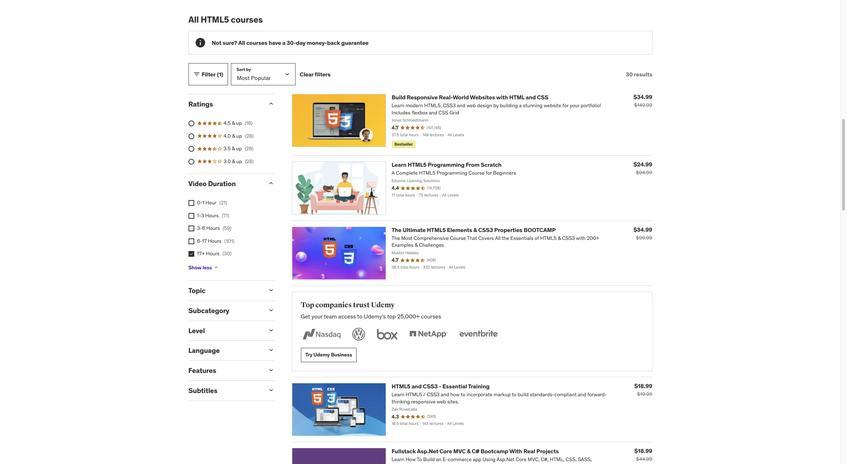 Task type: vqa. For each thing, say whether or not it's contained in the screenshot.
bottommost and
yes



Task type: locate. For each thing, give the bounding box(es) containing it.
3-6 hours (59)
[[197, 225, 232, 232]]

$18.99 up $19.99
[[635, 383, 653, 390]]

show less
[[188, 265, 212, 271]]

$18.99 up $44.99
[[635, 448, 653, 455]]

html
[[510, 94, 525, 101]]

& for 4.0
[[232, 133, 235, 139]]

udemy
[[371, 301, 395, 310], [314, 352, 330, 359]]

websites
[[470, 94, 495, 101]]

5 small image from the top
[[268, 387, 275, 395]]

$24.99
[[634, 161, 653, 168]]

1 small image from the top
[[268, 100, 275, 107]]

up right 3.5
[[236, 146, 242, 152]]

courses
[[231, 14, 263, 25], [246, 39, 268, 46], [421, 313, 441, 321]]

0 horizontal spatial and
[[412, 383, 422, 391]]

3
[[201, 213, 204, 219]]

$34.99 up $99.99
[[634, 226, 653, 233]]

xsmall image
[[188, 201, 194, 206], [188, 213, 194, 219], [188, 239, 194, 245], [188, 252, 194, 257]]

css3 left -
[[423, 383, 438, 391]]

& right elements
[[474, 227, 477, 234]]

clear filters
[[300, 71, 331, 78]]

4 xsmall image from the top
[[188, 252, 194, 257]]

topic
[[188, 287, 206, 295]]

with
[[497, 94, 508, 101]]

(21)
[[219, 200, 227, 206]]

essential
[[443, 383, 467, 391]]

$99.99
[[636, 235, 653, 241]]

(59)
[[223, 225, 232, 232]]

0 horizontal spatial all
[[188, 14, 199, 25]]

&
[[232, 120, 235, 126], [232, 133, 235, 139], [232, 146, 235, 152], [232, 158, 235, 165], [474, 227, 477, 234], [467, 448, 471, 456]]

guarantee
[[342, 39, 369, 46]]

3.5 & up (28)
[[224, 146, 254, 152]]

features
[[188, 367, 216, 376]]

fullstack asp.net core mvc  & c# bootcamp with real projects
[[392, 448, 559, 456]]

$34.99 for build responsive real-world websites with html and css
[[634, 93, 653, 101]]

small image for topic
[[268, 287, 275, 294]]

projects
[[537, 448, 559, 456]]

3 small image from the top
[[268, 307, 275, 314]]

learn html5 programming from scratch link
[[392, 161, 502, 169]]

1 vertical spatial (28)
[[245, 146, 254, 152]]

0-
[[197, 200, 202, 206]]

2 vertical spatial courses
[[421, 313, 441, 321]]

17+
[[197, 251, 205, 257]]

xsmall image left 17+
[[188, 252, 194, 257]]

$18.99 for html5 and css3 - essential training
[[635, 383, 653, 390]]

1 horizontal spatial and
[[526, 94, 536, 101]]

up right 3.0
[[236, 158, 242, 165]]

filter (1)
[[202, 71, 223, 78]]

udemy up udemy's
[[371, 301, 395, 310]]

& right 4.5
[[232, 120, 235, 126]]

1 vertical spatial css3
[[423, 383, 438, 391]]

2 $18.99 from the top
[[635, 448, 653, 455]]

courses up sure?
[[231, 14, 263, 25]]

properties
[[495, 227, 523, 234]]

1 horizontal spatial udemy
[[371, 301, 395, 310]]

clear
[[300, 71, 314, 78]]

2 vertical spatial (28)
[[245, 158, 254, 165]]

learn
[[392, 161, 407, 169]]

1 xsmall image from the top
[[188, 201, 194, 206]]

1 vertical spatial xsmall image
[[213, 265, 219, 271]]

filters
[[315, 71, 331, 78]]

and left -
[[412, 383, 422, 391]]

$149.99
[[635, 102, 653, 109]]

1 horizontal spatial xsmall image
[[213, 265, 219, 271]]

(28) for 3.5 & up (28)
[[245, 146, 254, 152]]

hours right 17
[[208, 238, 222, 245]]

ultimate
[[403, 227, 426, 234]]

xsmall image for 1-
[[188, 213, 194, 219]]

& right 4.0
[[232, 133, 235, 139]]

1 horizontal spatial css3
[[479, 227, 493, 234]]

$19.99
[[637, 392, 653, 398]]

4.0
[[224, 133, 231, 139]]

the ultimate html5 elements & css3 properties bootcamp
[[392, 227, 556, 234]]

0 vertical spatial courses
[[231, 14, 263, 25]]

6-17 hours (101)
[[197, 238, 235, 245]]

(28) down '(16)'
[[245, 133, 254, 139]]

& for 4.5
[[232, 120, 235, 126]]

level button
[[188, 327, 262, 335]]

small image for language
[[268, 347, 275, 354]]

xsmall image left 3- at left top
[[188, 226, 194, 232]]

hours right 6
[[206, 225, 220, 232]]

to
[[357, 313, 363, 321]]

4.0 & up (28)
[[224, 133, 254, 139]]

1 $18.99 from the top
[[635, 383, 653, 390]]

small image
[[193, 71, 200, 78], [268, 287, 275, 294], [268, 347, 275, 354], [268, 367, 275, 375]]

6-
[[197, 238, 202, 245]]

$18.99 $19.99
[[635, 383, 653, 398]]

small image
[[268, 100, 275, 107], [268, 180, 275, 187], [268, 307, 275, 314], [268, 327, 275, 334], [268, 387, 275, 395]]

the
[[392, 227, 402, 234]]

& right 3.0
[[232, 158, 235, 165]]

0 vertical spatial $18.99
[[635, 383, 653, 390]]

and left css
[[526, 94, 536, 101]]

xsmall image left 0-
[[188, 201, 194, 206]]

2 small image from the top
[[268, 180, 275, 187]]

1 (28) from the top
[[245, 133, 254, 139]]

$34.99 $99.99
[[634, 226, 653, 241]]

$34.99 for the ultimate html5 elements & css3 properties bootcamp
[[634, 226, 653, 233]]

17+ hours (30)
[[197, 251, 232, 257]]

0 horizontal spatial udemy
[[314, 352, 330, 359]]

30 results
[[626, 71, 653, 78]]

less
[[203, 265, 212, 271]]

udemy right 'try'
[[314, 352, 330, 359]]

xsmall image inside show less button
[[213, 265, 219, 271]]

up for 4.0 & up
[[236, 133, 242, 139]]

1 $34.99 from the top
[[634, 93, 653, 101]]

3 (28) from the top
[[245, 158, 254, 165]]

1 horizontal spatial all
[[238, 39, 245, 46]]

courses left have in the left top of the page
[[246, 39, 268, 46]]

2 (28) from the top
[[245, 146, 254, 152]]

ratings
[[188, 100, 213, 109]]

up
[[236, 120, 242, 126], [236, 133, 242, 139], [236, 146, 242, 152], [236, 158, 242, 165]]

$34.99 up $149.99
[[634, 93, 653, 101]]

2 $34.99 from the top
[[634, 226, 653, 233]]

a
[[283, 39, 286, 46]]

6
[[202, 225, 205, 232]]

real
[[524, 448, 536, 456]]

30-
[[287, 39, 296, 46]]

up right 4.0
[[236, 133, 242, 139]]

4 small image from the top
[[268, 327, 275, 334]]

0 horizontal spatial xsmall image
[[188, 226, 194, 232]]

0 vertical spatial all
[[188, 14, 199, 25]]

3 xsmall image from the top
[[188, 239, 194, 245]]

1 vertical spatial $18.99
[[635, 448, 653, 455]]

top companies trust udemy get your team access to udemy's top 25,000+ courses
[[301, 301, 441, 321]]

(28) down 3.5 & up (28)
[[245, 158, 254, 165]]

show less button
[[188, 261, 219, 275]]

$34.99 $149.99
[[634, 93, 653, 109]]

xsmall image left 6- in the left of the page
[[188, 239, 194, 245]]

$24.99 $94.99
[[634, 161, 653, 176]]

xsmall image right less
[[213, 265, 219, 271]]

0 vertical spatial and
[[526, 94, 536, 101]]

learn html5 programming from scratch
[[392, 161, 502, 169]]

build responsive real-world websites with html and css link
[[392, 94, 549, 101]]

up left '(16)'
[[236, 120, 242, 126]]

subtitles
[[188, 387, 218, 396]]

1 vertical spatial $34.99
[[634, 226, 653, 233]]

hours right the 3
[[205, 213, 219, 219]]

companies
[[316, 301, 352, 310]]

css
[[537, 94, 549, 101]]

0 vertical spatial $34.99
[[634, 93, 653, 101]]

2 xsmall image from the top
[[188, 213, 194, 219]]

courses inside top companies trust udemy get your team access to udemy's top 25,000+ courses
[[421, 313, 441, 321]]

small image for ratings
[[268, 100, 275, 107]]

0 vertical spatial udemy
[[371, 301, 395, 310]]

& right 3.5
[[232, 146, 235, 152]]

hours for 3-6 hours
[[206, 225, 220, 232]]

3.5
[[224, 146, 231, 152]]

up for 3.0 & up
[[236, 158, 242, 165]]

from
[[466, 161, 480, 169]]

clear filters button
[[300, 63, 331, 86]]

0 vertical spatial (28)
[[245, 133, 254, 139]]

xsmall image
[[188, 226, 194, 232], [213, 265, 219, 271]]

udemy's
[[364, 313, 386, 321]]

fullstack asp.net core mvc  & c# bootcamp with real projects link
[[392, 448, 559, 456]]

subtitles button
[[188, 387, 262, 396]]

xsmall image left '1-'
[[188, 213, 194, 219]]

(28) down "4.0 & up (28)"
[[245, 146, 254, 152]]

money-
[[307, 39, 327, 46]]

xsmall image for 17+
[[188, 252, 194, 257]]

css3 left properties
[[479, 227, 493, 234]]

4.5 & up (16)
[[224, 120, 253, 126]]

courses up netapp "image"
[[421, 313, 441, 321]]

30 results status
[[626, 71, 653, 78]]

(1)
[[217, 71, 223, 78]]

language
[[188, 347, 220, 356]]

bootcamp
[[524, 227, 556, 234]]



Task type: describe. For each thing, give the bounding box(es) containing it.
c#
[[472, 448, 480, 456]]

nasdaq image
[[301, 327, 342, 343]]

volkswagen image
[[351, 327, 367, 343]]

udemy inside top companies trust udemy get your team access to udemy's top 25,000+ courses
[[371, 301, 395, 310]]

results
[[634, 71, 653, 78]]

not sure? all courses have a 30-day money-back guarantee
[[212, 39, 369, 46]]

video duration
[[188, 180, 236, 188]]

language button
[[188, 347, 262, 356]]

17
[[202, 238, 207, 245]]

(28) for 3.0 & up (28)
[[245, 158, 254, 165]]

the ultimate html5 elements & css3 properties bootcamp link
[[392, 227, 556, 234]]

hour
[[206, 200, 217, 206]]

get
[[301, 313, 310, 321]]

subcategory button
[[188, 307, 262, 315]]

0 vertical spatial xsmall image
[[188, 226, 194, 232]]

up for 4.5 & up
[[236, 120, 242, 126]]

1-3 hours (71)
[[197, 213, 229, 219]]

$18.99 for fullstack asp.net core mvc  & c# bootcamp with real projects
[[635, 448, 653, 455]]

video
[[188, 180, 207, 188]]

xsmall image for 6-
[[188, 239, 194, 245]]

subcategory
[[188, 307, 229, 315]]

(30)
[[223, 251, 232, 257]]

small image for video duration
[[268, 180, 275, 187]]

duration
[[208, 180, 236, 188]]

& left c#
[[467, 448, 471, 456]]

sure?
[[223, 39, 237, 46]]

all html5 courses
[[188, 14, 263, 25]]

hours right 17+
[[206, 251, 220, 257]]

access
[[339, 313, 356, 321]]

$18.99 $44.99
[[635, 448, 653, 463]]

with
[[510, 448, 523, 456]]

top
[[387, 313, 396, 321]]

scratch
[[481, 161, 502, 169]]

xsmall image for 0-
[[188, 201, 194, 206]]

(28) for 4.0 & up (28)
[[245, 133, 254, 139]]

video duration button
[[188, 180, 262, 188]]

small image for level
[[268, 327, 275, 334]]

1 vertical spatial and
[[412, 383, 422, 391]]

elements
[[447, 227, 472, 234]]

try udemy business link
[[301, 348, 357, 363]]

0 horizontal spatial css3
[[423, 383, 438, 391]]

1 vertical spatial udemy
[[314, 352, 330, 359]]

0 vertical spatial css3
[[479, 227, 493, 234]]

topic button
[[188, 287, 262, 295]]

back
[[327, 39, 340, 46]]

trust
[[353, 301, 370, 310]]

3.0 & up (28)
[[224, 158, 254, 165]]

not
[[212, 39, 222, 46]]

1-
[[197, 213, 201, 219]]

4.5
[[224, 120, 231, 126]]

day
[[296, 39, 306, 46]]

html5 and css3 - essential training
[[392, 383, 490, 391]]

build
[[392, 94, 406, 101]]

filter
[[202, 71, 216, 78]]

0-1 hour (21)
[[197, 200, 227, 206]]

1 vertical spatial all
[[238, 39, 245, 46]]

3-
[[197, 225, 202, 232]]

core
[[440, 448, 452, 456]]

1
[[202, 200, 204, 206]]

hours for 1-3 hours
[[205, 213, 219, 219]]

mvc
[[454, 448, 466, 456]]

team
[[324, 313, 337, 321]]

hours for 6-17 hours
[[208, 238, 222, 245]]

up for 3.5 & up
[[236, 146, 242, 152]]

small image for features
[[268, 367, 275, 375]]

& for 3.0
[[232, 158, 235, 165]]

-
[[439, 383, 442, 391]]

box image
[[375, 327, 399, 343]]

netapp image
[[408, 327, 449, 343]]

features button
[[188, 367, 262, 376]]

1 vertical spatial courses
[[246, 39, 268, 46]]

bootcamp
[[481, 448, 509, 456]]

business
[[331, 352, 352, 359]]

small image for subtitles
[[268, 387, 275, 395]]

html5 and css3 - essential training link
[[392, 383, 490, 391]]

top
[[301, 301, 314, 310]]

fullstack
[[392, 448, 416, 456]]

have
[[269, 39, 281, 46]]

& for 3.5
[[232, 146, 235, 152]]

(71)
[[222, 213, 229, 219]]

(16)
[[245, 120, 253, 126]]

small image for subcategory
[[268, 307, 275, 314]]

level
[[188, 327, 205, 335]]

eventbrite image
[[458, 327, 499, 343]]

3.0
[[224, 158, 231, 165]]

$44.99
[[636, 457, 653, 463]]

asp.net
[[417, 448, 439, 456]]

(101)
[[224, 238, 235, 245]]

world
[[453, 94, 469, 101]]

your
[[312, 313, 323, 321]]



